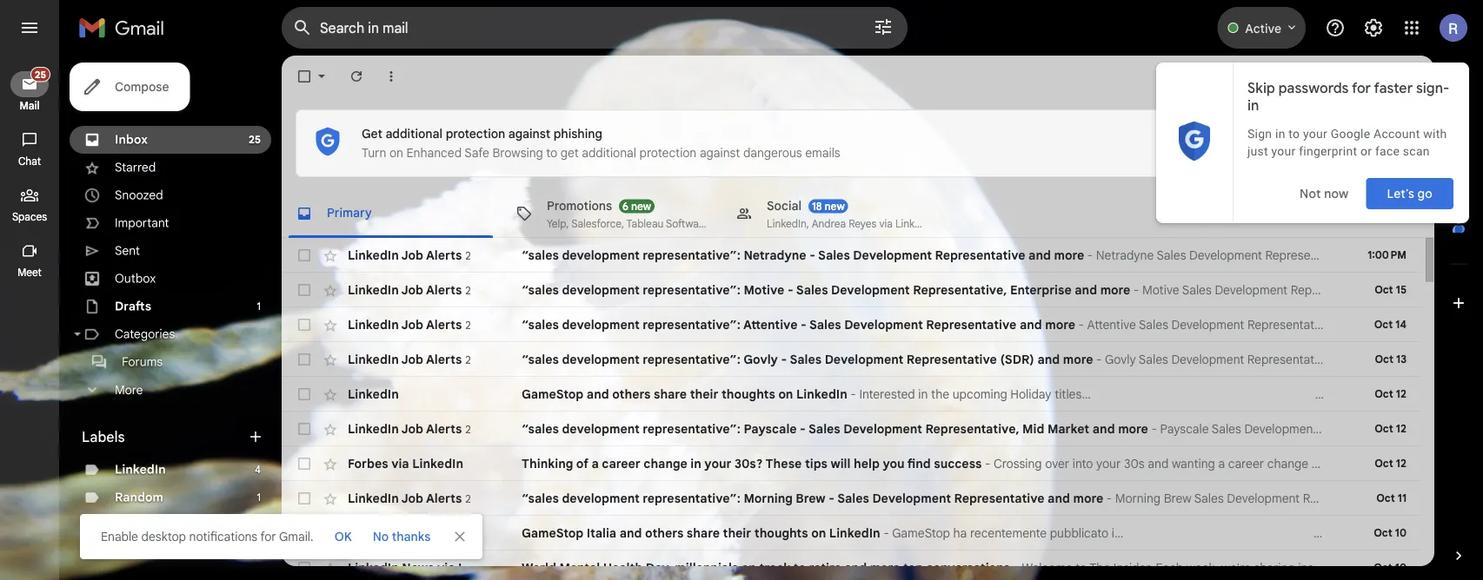 Task type: describe. For each thing, give the bounding box(es) containing it.
development for "sales development representative": attentive - sales development representative and more -
[[562, 317, 640, 333]]

oct 15
[[1375, 284, 1407, 297]]

oct 14
[[1375, 319, 1407, 332]]

mid
[[1023, 422, 1045, 437]]

meet
[[18, 267, 42, 280]]

row containing linkedin news via l.
[[282, 551, 1484, 581]]

compose button
[[70, 63, 190, 111]]

more left top
[[870, 561, 900, 576]]

forbes
[[348, 457, 388, 472]]

for inside row
[[1359, 561, 1375, 576]]

development for payscale
[[844, 422, 923, 437]]

welcome
[[1022, 561, 1073, 576]]

random
[[115, 490, 163, 506]]

2 for "sales development representative": govly - sales development representative (sdr) and more -
[[466, 354, 471, 367]]

millennials
[[675, 561, 738, 576]]

sales for attentive
[[810, 317, 841, 333]]

via left l.
[[437, 561, 455, 576]]

gmail image
[[78, 10, 173, 45]]

linkedin, andrea reyes via linkedin, francina simone via linked.
[[767, 217, 1072, 230]]

starred
[[115, 160, 156, 175]]

12 for "sales development representative": payscale - sales development representative, mid market and more -
[[1396, 423, 1407, 436]]

13
[[1397, 353, 1407, 367]]

settings image
[[1364, 17, 1384, 38]]

search in mail image
[[287, 12, 318, 43]]

3 row from the top
[[282, 308, 1421, 343]]

support image
[[1325, 17, 1346, 38]]

outbox
[[115, 271, 156, 287]]

software,
[[666, 217, 711, 230]]

linked.
[[1038, 217, 1072, 230]]

1 vertical spatial additional
[[582, 146, 637, 161]]

labels
[[82, 429, 125, 446]]

tab list inside main content
[[282, 190, 1435, 238]]

"sales development representative": payscale - sales development representative, mid market and more -
[[522, 422, 1160, 437]]

primary tab
[[282, 190, 500, 238]]

"sales for "sales development representative": attentive - sales development representative and more
[[522, 317, 559, 333]]

brew
[[796, 491, 826, 507]]

inbox tip region
[[296, 110, 1421, 177]]

advanced search options image
[[866, 10, 901, 44]]

development for attentive
[[845, 317, 923, 333]]

gmail.
[[279, 530, 314, 545]]

oct left next…
[[1374, 562, 1393, 575]]

sales for govly
[[790, 352, 822, 367]]

1 change from the left
[[644, 457, 688, 472]]

linkedin inside promotions, 6 new messages, tab
[[714, 217, 754, 230]]

and right italia at the left bottom of the page
[[620, 526, 642, 541]]

8 row from the top
[[282, 482, 1421, 517]]

italia
[[587, 526, 617, 541]]

0 vertical spatial their
[[690, 387, 719, 402]]

representative, for mid
[[926, 422, 1020, 437]]

the
[[1090, 561, 1111, 576]]

1 linkedin, from the left
[[767, 217, 810, 230]]

0 vertical spatial others
[[612, 387, 651, 402]]

linkedin job alerts 2 for "sales development representative": govly - sales development representative (sdr) and more
[[348, 352, 471, 367]]

ha
[[954, 526, 967, 541]]

14
[[1396, 319, 1407, 332]]

news
[[402, 561, 434, 576]]

simone
[[984, 217, 1019, 230]]

phishing
[[554, 126, 603, 141]]

thinking of a career change in your 30s? these tips will help you find success - crossing over into your 30s and wanting a career change doesn't have to be… ͏ ͏ ͏ ͏ ͏ ͏ ͏ ͏ ͏ ͏ ͏ ͏ ͏ ͏ ͏ ͏ ͏ ͏ ͏ ͏
[[522, 457, 1484, 472]]

linkedin link
[[115, 463, 166, 478]]

1 for drafts
[[257, 300, 261, 313]]

snoozed link
[[115, 188, 163, 203]]

be…
[[1400, 457, 1423, 472]]

safe
[[465, 146, 489, 161]]

representative": for govly
[[643, 352, 741, 367]]

1 12 from the top
[[1396, 388, 1407, 401]]

tableau
[[627, 217, 664, 230]]

sales down will
[[838, 491, 869, 507]]

to inside get additional protection against phishing turn on enhanced safe browsing to get additional protection against dangerous emails
[[546, 146, 558, 161]]

linkedin job alerts 2 for "sales development representative": attentive - sales development representative and more
[[348, 317, 471, 332]]

labels heading
[[82, 429, 247, 446]]

1 for random
[[257, 492, 261, 505]]

development for "sales development representative": morning brew - sales development representative and more -
[[562, 491, 640, 507]]

oct 11
[[1377, 493, 1407, 506]]

and right (sdr)
[[1038, 352, 1060, 367]]

oct left be…
[[1375, 458, 1394, 471]]

2 for "sales development representative": payscale - sales development representative, mid market and more -
[[466, 423, 471, 436]]

4
[[255, 464, 261, 477]]

0 horizontal spatial for
[[260, 530, 276, 545]]

each
[[1156, 561, 1183, 576]]

and right 30s
[[1148, 457, 1169, 472]]

get
[[362, 126, 382, 141]]

no thanks
[[373, 530, 431, 545]]

find
[[908, 457, 931, 472]]

18
[[812, 200, 822, 213]]

world mental health day, millennials on track to retire and more top conversations - welcome to the insider. each week, we're sharing inspiration for your next… ͏ ͏ ͏ ͏ ͏ ͏ ͏ ͏ ͏ ͏ ͏ ͏ ͏ ͏ ͏
[[522, 561, 1484, 576]]

inbox link
[[115, 132, 148, 147]]

1 horizontal spatial your
[[1097, 457, 1121, 472]]

francina
[[941, 217, 982, 230]]

1 row from the top
[[282, 238, 1421, 273]]

into
[[1073, 457, 1093, 472]]

development for govly
[[825, 352, 904, 367]]

to right track on the right of the page
[[794, 561, 806, 576]]

help
[[854, 457, 880, 472]]

more up titles…
[[1063, 352, 1093, 367]]

snoozed
[[115, 188, 163, 203]]

more image
[[383, 68, 400, 85]]

2 a from the left
[[1219, 457, 1225, 472]]

representative for "sales development representative": govly - sales development representative (sdr) and more
[[907, 352, 997, 367]]

"sales development representative": netradyne - sales development representative and more -
[[522, 248, 1096, 263]]

oct inside gamestop italia and others share their thoughts on linkedin - gamestop ha recentemente pubblicato i… ͏ ͏ ͏ ͏ ͏ ͏ ͏ ͏ ͏ ͏ ͏ ͏ ͏ ͏ ͏ ͏ ͏ ͏ ͏ ͏ ͏ ͏ ͏ ͏ ͏ ͏ ͏ ͏ ͏ ͏ ͏ ͏ ͏ ͏ ͏ ͏ ͏ ͏ ͏ ͏ ͏ ͏ ͏ ͏ ͏ ͏ ͏ ͏ ͏ ͏ ͏ ͏ ͏ ͏ ͏ ͏ ͏ ͏ ͏ ͏ ͏ ͏ ͏ ͏ ͏ ͏ ͏ ͏ ͏ ͏ ͏ ͏ ͏ ͏ ͏ ͏ ͏ ͏ ͏ ͏ ͏ oct 10
[[1374, 527, 1393, 540]]

1 horizontal spatial their
[[723, 526, 751, 541]]

0 vertical spatial additional
[[386, 126, 443, 141]]

and down over
[[1048, 491, 1070, 507]]

spaces
[[12, 211, 47, 224]]

l.
[[458, 561, 469, 576]]

sharing
[[1254, 561, 1295, 576]]

categories link
[[115, 327, 175, 342]]

we're
[[1222, 561, 1251, 576]]

chat
[[18, 155, 41, 168]]

linkedin job alerts 2 for "sales development representative": morning brew - sales development representative and more
[[348, 491, 471, 506]]

30s
[[1124, 457, 1145, 472]]

25 inside 25 link
[[35, 69, 46, 80]]

meet heading
[[0, 266, 59, 280]]

on left track on the right of the page
[[742, 561, 756, 576]]

promotions
[[547, 199, 612, 214]]

1 linkedin job alerts 2 from the top
[[348, 248, 471, 263]]

more button
[[70, 377, 271, 404]]

you
[[883, 457, 905, 472]]

tips
[[805, 457, 828, 472]]

enhanced
[[407, 146, 462, 161]]

row containing forbes via linkedin
[[282, 447, 1484, 482]]

netradyne
[[744, 248, 807, 263]]

"sales for "sales development representative": payscale - sales development representative, mid market and more
[[522, 422, 559, 437]]

mental
[[559, 561, 600, 576]]

emails
[[805, 146, 841, 161]]

wanting
[[1172, 457, 1216, 472]]

and right market
[[1093, 422, 1115, 437]]

morning
[[744, 491, 793, 507]]

representative": for attentive
[[643, 317, 741, 333]]

1 oct 12 from the top
[[1375, 388, 1407, 401]]

next…
[[1406, 561, 1439, 576]]

oct up the have
[[1375, 423, 1394, 436]]

1 vertical spatial thoughts
[[755, 526, 808, 541]]

important
[[115, 216, 169, 231]]

social, 18 new messages, tab
[[722, 190, 1072, 238]]

oct left 13
[[1375, 353, 1394, 367]]

payscale
[[744, 422, 797, 437]]

development for "sales development representative": motive - sales development representative, enterprise and more -
[[562, 283, 640, 298]]

get
[[561, 146, 579, 161]]

ok
[[334, 530, 352, 545]]

oct 12 for "sales development representative": payscale - sales development representative, mid market and more -
[[1375, 423, 1407, 436]]

thanks
[[392, 530, 431, 545]]

1 vertical spatial 25
[[249, 133, 261, 147]]

and down 'linked.'
[[1029, 248, 1051, 263]]

2 for "sales development representative": attentive - sales development representative and more -
[[466, 319, 471, 332]]

on inside get additional protection against phishing turn on enhanced safe browsing to get additional protection against dangerous emails
[[389, 146, 403, 161]]

no
[[373, 530, 389, 545]]

success
[[934, 457, 982, 472]]

0 horizontal spatial your
[[705, 457, 732, 472]]

conversations
[[927, 561, 1010, 576]]

navigation containing mail
[[0, 56, 61, 581]]

more up 30s
[[1118, 422, 1149, 437]]

1 career from the left
[[602, 457, 641, 472]]

1 vertical spatial protection
[[640, 146, 697, 161]]

2 horizontal spatial your
[[1378, 561, 1402, 576]]

sent link
[[115, 243, 140, 259]]

thinking
[[522, 457, 573, 472]]

track
[[760, 561, 791, 576]]

browsing
[[493, 146, 543, 161]]



Task type: locate. For each thing, give the bounding box(es) containing it.
new right 6
[[631, 200, 651, 213]]

linkedin,
[[767, 217, 810, 230], [896, 217, 938, 230]]

alerts inside promotions, 6 new messages, tab
[[776, 217, 804, 230]]

6 representative": from the top
[[643, 491, 741, 507]]

"sales for "sales development representative": morning brew - sales development representative and more
[[522, 491, 559, 507]]

1 horizontal spatial new
[[825, 200, 845, 213]]

development for netradyne
[[853, 248, 932, 263]]

stripe
[[115, 518, 148, 533]]

1 vertical spatial for
[[1359, 561, 1375, 576]]

to left be…
[[1386, 457, 1397, 472]]

1 horizontal spatial career
[[1229, 457, 1264, 472]]

drafts link
[[115, 299, 151, 314]]

oct down oct 13
[[1375, 388, 1394, 401]]

representative, down upcoming
[[926, 422, 1020, 437]]

against up 'browsing' on the left
[[508, 126, 551, 141]]

to left the
[[1076, 561, 1087, 576]]

these
[[766, 457, 802, 472]]

0 horizontal spatial linkedin,
[[767, 217, 810, 230]]

inspiration
[[1299, 561, 1356, 576]]

salesforce,
[[572, 217, 624, 230]]

forums link
[[122, 355, 163, 370]]

reyes
[[849, 217, 877, 230]]

row up the retire
[[282, 517, 1421, 551]]

3 development from the top
[[562, 317, 640, 333]]

development
[[853, 248, 932, 263], [831, 283, 910, 298], [845, 317, 923, 333], [825, 352, 904, 367], [844, 422, 923, 437], [873, 491, 951, 507]]

notifications
[[189, 530, 258, 545]]

0 vertical spatial 10
[[1396, 527, 1407, 540]]

1 vertical spatial their
[[723, 526, 751, 541]]

oct up 'oct 10' on the bottom right
[[1374, 527, 1393, 540]]

2 oct 12 from the top
[[1375, 423, 1407, 436]]

development up interested
[[825, 352, 904, 367]]

5 representative": from the top
[[643, 422, 741, 437]]

gamestop for gamestop and others share their thoughts on linkedin - interested in the upcoming holiday titles… ͏ ͏ ͏ ͏ ͏ ͏ ͏ ͏ ͏ ͏ ͏ ͏ ͏ ͏ ͏ ͏ ͏ ͏ ͏ ͏ ͏ ͏ ͏ ͏ ͏ ͏ ͏ ͏ ͏ ͏ ͏ ͏ ͏ ͏ ͏ ͏ ͏ ͏ ͏ ͏ ͏ ͏ ͏ ͏ ͏ ͏ ͏ ͏ ͏ ͏ ͏ ͏ ͏ ͏ ͏ ͏ ͏ ͏ ͏ ͏ ͏ ͏ ͏ ͏ ͏ ͏ ͏ ͏ ͏ ͏ ͏ ͏ ͏ ͏ ͏ ͏ ͏ ͏ ͏
[[522, 387, 584, 402]]

0 vertical spatial against
[[508, 126, 551, 141]]

new
[[631, 200, 651, 213], [825, 200, 845, 213]]

share
[[654, 387, 687, 402], [687, 526, 720, 541]]

sales down "sales development representative": motive - sales development representative, enterprise and more -
[[810, 317, 841, 333]]

"sales for "sales development representative": motive - sales development representative, enterprise and more
[[522, 283, 559, 298]]

development for "sales development representative": payscale - sales development representative, mid market and more -
[[562, 422, 640, 437]]

row up will
[[282, 412, 1421, 447]]

representative": for morning
[[643, 491, 741, 507]]

representative for "sales development representative": netradyne - sales development representative and more
[[935, 248, 1026, 263]]

4 development from the top
[[562, 352, 640, 367]]

10 inside gamestop italia and others share their thoughts on linkedin - gamestop ha recentemente pubblicato i… ͏ ͏ ͏ ͏ ͏ ͏ ͏ ͏ ͏ ͏ ͏ ͏ ͏ ͏ ͏ ͏ ͏ ͏ ͏ ͏ ͏ ͏ ͏ ͏ ͏ ͏ ͏ ͏ ͏ ͏ ͏ ͏ ͏ ͏ ͏ ͏ ͏ ͏ ͏ ͏ ͏ ͏ ͏ ͏ ͏ ͏ ͏ ͏ ͏ ͏ ͏ ͏ ͏ ͏ ͏ ͏ ͏ ͏ ͏ ͏ ͏ ͏ ͏ ͏ ͏ ͏ ͏ ͏ ͏ ͏ ͏ ͏ ͏ ͏ ͏ ͏ ͏ ͏ ͏ ͏ ͏ oct 10
[[1396, 527, 1407, 540]]

4 "sales from the top
[[522, 352, 559, 367]]

5 linkedin job alerts 2 from the top
[[348, 422, 471, 437]]

0 horizontal spatial their
[[690, 387, 719, 402]]

sales for netradyne
[[818, 248, 850, 263]]

representative": for payscale
[[643, 422, 741, 437]]

development for motive
[[831, 283, 910, 298]]

more down 'linked.'
[[1054, 248, 1085, 263]]

sales down "sales development representative": netradyne - sales development representative and more -
[[796, 283, 828, 298]]

holiday
[[1011, 387, 1052, 402]]

3 linkedin job alerts 2 from the top
[[348, 317, 471, 332]]

row down reyes
[[282, 238, 1421, 273]]

25 link
[[10, 67, 50, 97]]

forums
[[122, 355, 163, 370]]

have
[[1356, 457, 1383, 472]]

representative, for enterprise
[[913, 283, 1007, 298]]

2 career from the left
[[1229, 457, 1264, 472]]

new for promotions
[[631, 200, 651, 213]]

dangerous
[[743, 146, 802, 161]]

to
[[546, 146, 558, 161], [1386, 457, 1397, 472], [794, 561, 806, 576], [1076, 561, 1087, 576]]

job inside promotions, 6 new messages, tab
[[756, 217, 774, 230]]

4 representative": from the top
[[643, 352, 741, 367]]

chat heading
[[0, 155, 59, 169]]

6 linkedin job alerts 2 from the top
[[348, 491, 471, 506]]

turn
[[362, 146, 386, 161]]

main content containing get additional protection against phishing
[[282, 56, 1484, 581]]

2 development from the top
[[562, 283, 640, 298]]

2 2 from the top
[[466, 284, 471, 297]]

5 row from the top
[[282, 377, 1421, 412]]

oct left 14
[[1375, 319, 1393, 332]]

6 new
[[623, 200, 651, 213]]

1 10 from the top
[[1396, 527, 1407, 540]]

"sales
[[522, 248, 559, 263], [522, 283, 559, 298], [522, 317, 559, 333], [522, 352, 559, 367], [522, 422, 559, 437], [522, 491, 559, 507]]

titles…
[[1055, 387, 1091, 402]]

the
[[931, 387, 950, 402]]

forbes via linkedin
[[348, 457, 463, 472]]

and up of
[[587, 387, 609, 402]]

3 oct 12 from the top
[[1375, 458, 1407, 471]]

thoughts up track on the right of the page
[[755, 526, 808, 541]]

6 2 from the top
[[466, 493, 471, 506]]

0 vertical spatial for
[[260, 530, 276, 545]]

gamestop up top
[[892, 526, 950, 541]]

representative up the the
[[907, 352, 997, 367]]

categories
[[115, 327, 175, 342]]

1 horizontal spatial protection
[[640, 146, 697, 161]]

top
[[903, 561, 923, 576]]

retire
[[809, 561, 841, 576]]

2 1 from the top
[[257, 492, 261, 505]]

sales down andrea at the top right of page
[[818, 248, 850, 263]]

linkedin job alerts 2 for "sales development representative": payscale - sales development representative, mid market and more
[[348, 422, 471, 437]]

drafts
[[115, 299, 151, 314]]

2 change from the left
[[1268, 457, 1309, 472]]

and right the retire
[[845, 561, 867, 576]]

oct 12 up be…
[[1375, 423, 1407, 436]]

on up payscale
[[779, 387, 793, 402]]

career right 'wanting' at the right of page
[[1229, 457, 1264, 472]]

a right of
[[592, 457, 599, 472]]

1 1 from the top
[[257, 300, 261, 313]]

oct left 11
[[1377, 493, 1395, 506]]

sales down "sales development representative": attentive - sales development representative and more -
[[790, 352, 822, 367]]

0 horizontal spatial against
[[508, 126, 551, 141]]

row down "sales development representative": motive - sales development representative, enterprise and more -
[[282, 308, 1421, 343]]

gamestop for gamestop italia and others share their thoughts on linkedin - gamestop ha recentemente pubblicato i… ͏ ͏ ͏ ͏ ͏ ͏ ͏ ͏ ͏ ͏ ͏ ͏ ͏ ͏ ͏ ͏ ͏ ͏ ͏ ͏ ͏ ͏ ͏ ͏ ͏ ͏ ͏ ͏ ͏ ͏ ͏ ͏ ͏ ͏ ͏ ͏ ͏ ͏ ͏ ͏ ͏ ͏ ͏ ͏ ͏ ͏ ͏ ͏ ͏ ͏ ͏ ͏ ͏ ͏ ͏ ͏ ͏ ͏ ͏ ͏ ͏ ͏ ͏ ͏ ͏ ͏ ͏ ͏ ͏ ͏ ͏ ͏ ͏ ͏ ͏ ͏ ͏ ͏ ͏ ͏ ͏ oct 10
[[522, 526, 584, 541]]

5 development from the top
[[562, 422, 640, 437]]

0 vertical spatial 12
[[1396, 388, 1407, 401]]

None checkbox
[[296, 68, 313, 85], [296, 247, 313, 264], [296, 282, 313, 299], [296, 386, 313, 403], [296, 560, 313, 577], [296, 68, 313, 85], [296, 247, 313, 264], [296, 282, 313, 299], [296, 386, 313, 403], [296, 560, 313, 577]]

row
[[282, 238, 1421, 273], [282, 273, 1421, 308], [282, 308, 1421, 343], [282, 343, 1421, 377], [282, 377, 1421, 412], [282, 412, 1421, 447], [282, 447, 1484, 482], [282, 482, 1421, 517], [282, 517, 1421, 551], [282, 551, 1484, 581]]

their
[[690, 387, 719, 402], [723, 526, 751, 541]]

spaces heading
[[0, 210, 59, 224]]

on
[[389, 146, 403, 161], [779, 387, 793, 402], [812, 526, 826, 541], [742, 561, 756, 576]]

in left the the
[[919, 387, 928, 402]]

via right reyes
[[880, 217, 893, 230]]

main menu image
[[19, 17, 40, 38]]

representative down francina on the right top of page
[[935, 248, 1026, 263]]

interested
[[860, 387, 915, 402]]

0 vertical spatial protection
[[446, 126, 505, 141]]

oct 12 up the oct 11
[[1375, 458, 1407, 471]]

oct 10
[[1374, 562, 1407, 575]]

1 vertical spatial 12
[[1396, 423, 1407, 436]]

͏
[[1091, 387, 1094, 402], [1094, 387, 1097, 402], [1097, 387, 1100, 402], [1100, 387, 1104, 402], [1104, 387, 1107, 402], [1107, 387, 1110, 402], [1110, 387, 1113, 402], [1113, 387, 1116, 402], [1116, 387, 1119, 402], [1119, 387, 1122, 402], [1122, 387, 1125, 402], [1125, 387, 1128, 402], [1128, 387, 1132, 402], [1132, 387, 1135, 402], [1135, 387, 1138, 402], [1138, 387, 1141, 402], [1141, 387, 1144, 402], [1144, 387, 1147, 402], [1147, 387, 1150, 402], [1150, 387, 1153, 402], [1153, 387, 1157, 402], [1157, 387, 1160, 402], [1160, 387, 1163, 402], [1163, 387, 1166, 402], [1166, 387, 1169, 402], [1169, 387, 1172, 402], [1172, 387, 1175, 402], [1175, 387, 1178, 402], [1178, 387, 1181, 402], [1181, 387, 1185, 402], [1185, 387, 1188, 402], [1188, 387, 1191, 402], [1191, 387, 1194, 402], [1194, 387, 1197, 402], [1197, 387, 1200, 402], [1200, 387, 1203, 402], [1203, 387, 1206, 402], [1206, 387, 1210, 402], [1210, 387, 1213, 402], [1213, 387, 1216, 402], [1216, 387, 1219, 402], [1219, 387, 1222, 402], [1222, 387, 1225, 402], [1225, 387, 1228, 402], [1228, 387, 1231, 402], [1231, 387, 1234, 402], [1234, 387, 1238, 402], [1238, 387, 1241, 402], [1241, 387, 1244, 402], [1244, 387, 1247, 402], [1247, 387, 1250, 402], [1250, 387, 1253, 402], [1253, 387, 1256, 402], [1256, 387, 1259, 402], [1259, 387, 1263, 402], [1263, 387, 1266, 402], [1266, 387, 1269, 402], [1269, 387, 1272, 402], [1272, 387, 1275, 402], [1275, 387, 1278, 402], [1278, 387, 1281, 402], [1281, 387, 1284, 402], [1284, 387, 1287, 402], [1287, 387, 1291, 402], [1291, 387, 1294, 402], [1294, 387, 1297, 402], [1297, 387, 1300, 402], [1300, 387, 1303, 402], [1303, 387, 1306, 402], [1306, 387, 1309, 402], [1309, 387, 1312, 402], [1312, 387, 1315, 402], [1315, 387, 1319, 402], [1319, 387, 1322, 402], [1322, 387, 1325, 402], [1325, 387, 1328, 402], [1328, 387, 1331, 402], [1331, 387, 1334, 402], [1334, 387, 1337, 402], [1423, 457, 1426, 472], [1426, 457, 1430, 472], [1429, 457, 1433, 472], [1433, 457, 1436, 472], [1436, 457, 1439, 472], [1439, 457, 1442, 472], [1442, 457, 1445, 472], [1445, 457, 1448, 472], [1448, 457, 1451, 472], [1451, 457, 1454, 472], [1454, 457, 1458, 472], [1458, 457, 1461, 472], [1461, 457, 1464, 472], [1464, 457, 1467, 472], [1467, 457, 1470, 472], [1470, 457, 1473, 472], [1473, 457, 1476, 472], [1476, 457, 1479, 472], [1479, 457, 1482, 472], [1482, 457, 1484, 472], [1124, 526, 1127, 541], [1127, 526, 1130, 541], [1130, 526, 1133, 541], [1133, 526, 1136, 541], [1136, 526, 1139, 541], [1139, 526, 1143, 541], [1142, 526, 1146, 541], [1146, 526, 1149, 541], [1149, 526, 1152, 541], [1152, 526, 1155, 541], [1155, 526, 1158, 541], [1158, 526, 1161, 541], [1161, 526, 1164, 541], [1164, 526, 1167, 541], [1167, 526, 1171, 541], [1171, 526, 1174, 541], [1174, 526, 1177, 541], [1177, 526, 1180, 541], [1180, 526, 1183, 541], [1183, 526, 1186, 541], [1186, 526, 1189, 541], [1189, 526, 1192, 541], [1192, 526, 1195, 541], [1195, 526, 1199, 541], [1199, 526, 1202, 541], [1202, 526, 1205, 541], [1205, 526, 1208, 541], [1208, 526, 1211, 541], [1211, 526, 1214, 541], [1214, 526, 1217, 541], [1217, 526, 1220, 541], [1220, 526, 1224, 541], [1224, 526, 1227, 541], [1227, 526, 1230, 541], [1230, 526, 1233, 541], [1233, 526, 1236, 541], [1236, 526, 1239, 541], [1239, 526, 1242, 541], [1242, 526, 1245, 541], [1245, 526, 1248, 541], [1248, 526, 1252, 541], [1252, 526, 1255, 541], [1255, 526, 1258, 541], [1258, 526, 1261, 541], [1261, 526, 1264, 541], [1264, 526, 1267, 541], [1267, 526, 1270, 541], [1270, 526, 1273, 541], [1273, 526, 1277, 541], [1277, 526, 1280, 541], [1280, 526, 1283, 541], [1283, 526, 1286, 541], [1286, 526, 1289, 541], [1289, 526, 1292, 541], [1292, 526, 1295, 541], [1295, 526, 1298, 541], [1298, 526, 1301, 541], [1301, 526, 1305, 541], [1305, 526, 1308, 541], [1308, 526, 1311, 541], [1311, 526, 1314, 541], [1314, 526, 1317, 541], [1317, 526, 1320, 541], [1320, 526, 1323, 541], [1323, 526, 1326, 541], [1326, 526, 1330, 541], [1329, 526, 1333, 541], [1333, 526, 1336, 541], [1336, 526, 1339, 541], [1339, 526, 1342, 541], [1342, 526, 1345, 541], [1345, 526, 1348, 541], [1348, 526, 1351, 541], [1351, 526, 1354, 541], [1354, 526, 1358, 541], [1358, 526, 1361, 541], [1361, 526, 1364, 541], [1364, 526, 1367, 541], [1367, 526, 1370, 541], [1370, 526, 1373, 541], [1373, 526, 1376, 541], [1439, 561, 1442, 576], [1442, 561, 1445, 576], [1445, 561, 1448, 576], [1448, 561, 1451, 576], [1451, 561, 1454, 576], [1454, 561, 1457, 576], [1457, 561, 1460, 576], [1460, 561, 1464, 576], [1464, 561, 1467, 576], [1467, 561, 1470, 576], [1470, 561, 1473, 576], [1473, 561, 1476, 576], [1476, 561, 1479, 576], [1479, 561, 1482, 576], [1482, 561, 1484, 576]]

4 row from the top
[[282, 343, 1421, 377]]

1 vertical spatial share
[[687, 526, 720, 541]]

0 vertical spatial share
[[654, 387, 687, 402]]

against left dangerous
[[700, 146, 740, 161]]

sales for payscale
[[809, 422, 841, 437]]

3 2 from the top
[[466, 319, 471, 332]]

sent
[[115, 243, 140, 259]]

1 vertical spatial representative,
[[926, 422, 1020, 437]]

row down '"sales development representative": payscale - sales development representative, mid market and more -'
[[282, 447, 1484, 482]]

gamestop up thinking
[[522, 387, 584, 402]]

sales for motive
[[796, 283, 828, 298]]

for
[[260, 530, 276, 545], [1359, 561, 1375, 576]]

1 development from the top
[[562, 248, 640, 263]]

oct left 15
[[1375, 284, 1394, 297]]

alert containing enable desktop notifications for gmail.
[[28, 40, 1456, 560]]

1 new from the left
[[631, 200, 651, 213]]

new inside tab
[[631, 200, 651, 213]]

2 12 from the top
[[1396, 423, 1407, 436]]

3 "sales from the top
[[522, 317, 559, 333]]

1 horizontal spatial change
[[1268, 457, 1309, 472]]

yelp,
[[547, 217, 569, 230]]

7 row from the top
[[282, 447, 1484, 482]]

protection up 6 new
[[640, 146, 697, 161]]

a right 'wanting' at the right of page
[[1219, 457, 1225, 472]]

change
[[644, 457, 688, 472], [1268, 457, 1309, 472]]

protection
[[446, 126, 505, 141], [640, 146, 697, 161]]

ok link
[[328, 522, 359, 553]]

more down the into
[[1074, 491, 1104, 507]]

3 representative": from the top
[[643, 317, 741, 333]]

1 horizontal spatial 25
[[249, 133, 261, 147]]

12 down 13
[[1396, 388, 1407, 401]]

market
[[1048, 422, 1090, 437]]

1 horizontal spatial in
[[919, 387, 928, 402]]

0 horizontal spatial career
[[602, 457, 641, 472]]

change right of
[[644, 457, 688, 472]]

new right the 18
[[825, 200, 845, 213]]

sales up the 'tips'
[[809, 422, 841, 437]]

to left get on the top of page
[[546, 146, 558, 161]]

oct 13
[[1375, 353, 1407, 367]]

0 horizontal spatial 25
[[35, 69, 46, 80]]

1 vertical spatial in
[[691, 457, 702, 472]]

gamestop up world
[[522, 526, 584, 541]]

and
[[1029, 248, 1051, 263], [1075, 283, 1097, 298], [1020, 317, 1042, 333], [1038, 352, 1060, 367], [587, 387, 609, 402], [1093, 422, 1115, 437], [1148, 457, 1169, 472], [1048, 491, 1070, 507], [620, 526, 642, 541], [845, 561, 867, 576]]

promotions, 6 new messages, tab
[[502, 190, 804, 238]]

get additional protection against phishing turn on enhanced safe browsing to get additional protection against dangerous emails
[[362, 126, 841, 161]]

via left 'linked.'
[[1022, 217, 1035, 230]]

representative for "sales development representative": attentive - sales development representative and more
[[926, 317, 1017, 333]]

oct 12 for thinking of a career change in your 30s? these tips will help you find success - crossing over into your 30s and wanting a career change doesn't have to be… ͏ ͏ ͏ ͏ ͏ ͏ ͏ ͏ ͏ ͏ ͏ ͏ ͏ ͏ ͏ ͏ ͏ ͏ ͏ ͏
[[1375, 458, 1407, 471]]

development down "sales development representative": motive - sales development representative, enterprise and more -
[[845, 317, 923, 333]]

week,
[[1187, 561, 1218, 576]]

govly
[[744, 352, 778, 367]]

representative, down francina on the right top of page
[[913, 283, 1007, 298]]

tab list
[[1435, 56, 1484, 518], [282, 190, 1435, 238]]

2 vertical spatial oct 12
[[1375, 458, 1407, 471]]

mail
[[19, 100, 40, 113]]

additional down phishing
[[582, 146, 637, 161]]

25
[[35, 69, 46, 80], [249, 133, 261, 147]]

more down enterprise
[[1046, 317, 1076, 333]]

1 vertical spatial oct 12
[[1375, 423, 1407, 436]]

your left next…
[[1378, 561, 1402, 576]]

1 a from the left
[[592, 457, 599, 472]]

1 "sales from the top
[[522, 248, 559, 263]]

mail heading
[[0, 99, 59, 113]]

6 "sales from the top
[[522, 491, 559, 507]]

on right turn
[[389, 146, 403, 161]]

representative": for netradyne
[[643, 248, 741, 263]]

15
[[1396, 284, 1407, 297]]

1 representative": from the top
[[643, 248, 741, 263]]

1 horizontal spatial linkedin,
[[896, 217, 938, 230]]

development down linkedin, andrea reyes via linkedin, francina simone via linked.
[[853, 248, 932, 263]]

2 for "sales development representative": morning brew - sales development representative and more -
[[466, 493, 471, 506]]

row down will
[[282, 482, 1421, 517]]

more
[[115, 383, 143, 398]]

2 10 from the top
[[1396, 562, 1407, 575]]

"sales for "sales development representative": govly - sales development representative (sdr) and more
[[522, 352, 559, 367]]

1 horizontal spatial against
[[700, 146, 740, 161]]

4 2 from the top
[[466, 354, 471, 367]]

on down "sales development representative": morning brew - sales development representative and more -
[[812, 526, 826, 541]]

1 2 from the top
[[466, 249, 471, 262]]

over
[[1045, 457, 1070, 472]]

linkedin news via l.
[[348, 561, 469, 576]]

"sales development representative": attentive - sales development representative and more -
[[522, 317, 1088, 333]]

representative up (sdr)
[[926, 317, 1017, 333]]

new for social
[[825, 200, 845, 213]]

outbox link
[[115, 271, 156, 287]]

18 new
[[812, 200, 845, 213]]

desktop
[[141, 530, 186, 545]]

Search in mail search field
[[282, 7, 908, 49]]

alert
[[28, 40, 1456, 560]]

your right the into
[[1097, 457, 1121, 472]]

1 vertical spatial 1
[[257, 492, 261, 505]]

of
[[576, 457, 589, 472]]

0 horizontal spatial new
[[631, 200, 651, 213]]

additional up enhanced at the top left of page
[[386, 126, 443, 141]]

main content
[[282, 56, 1484, 581]]

12 right the have
[[1396, 458, 1407, 471]]

in left 30s?
[[691, 457, 702, 472]]

9 row from the top
[[282, 517, 1421, 551]]

change left "doesn't"
[[1268, 457, 1309, 472]]

development down find
[[873, 491, 951, 507]]

6 development from the top
[[562, 491, 640, 507]]

more right enterprise
[[1101, 283, 1131, 298]]

tab list containing promotions
[[282, 190, 1435, 238]]

0 horizontal spatial a
[[592, 457, 599, 472]]

6 row from the top
[[282, 412, 1421, 447]]

for right inspiration
[[1359, 561, 1375, 576]]

0 vertical spatial 25
[[35, 69, 46, 80]]

1 horizontal spatial a
[[1219, 457, 1225, 472]]

new inside tab
[[825, 200, 845, 213]]

2 vertical spatial 12
[[1396, 458, 1407, 471]]

refresh image
[[348, 68, 365, 85]]

1 horizontal spatial additional
[[582, 146, 637, 161]]

10 row from the top
[[282, 551, 1484, 581]]

5 "sales from the top
[[522, 422, 559, 437]]

Search in mail text field
[[320, 19, 824, 37]]

oct 12 down oct 13
[[1375, 388, 1407, 401]]

linkedin, left francina on the right top of page
[[896, 217, 938, 230]]

your left 30s?
[[705, 457, 732, 472]]

2 new from the left
[[825, 200, 845, 213]]

row up '"sales development representative": payscale - sales development representative, mid market and more -'
[[282, 377, 1421, 412]]

and down enterprise
[[1020, 317, 1042, 333]]

12 for thinking of a career change in your 30s? these tips will help you find success - crossing over into your 30s and wanting a career change doesn't have to be… ͏ ͏ ͏ ͏ ͏ ͏ ͏ ͏ ͏ ͏ ͏ ͏ ͏ ͏ ͏ ͏ ͏ ͏ ͏ ͏
[[1396, 458, 1407, 471]]

for left gmail.
[[260, 530, 276, 545]]

representative": for motive
[[643, 283, 741, 298]]

doesn't
[[1312, 457, 1353, 472]]

thoughts
[[722, 387, 776, 402], [755, 526, 808, 541]]

development for "sales development representative": govly - sales development representative (sdr) and more -
[[562, 352, 640, 367]]

no thanks link
[[366, 522, 438, 553]]

linkedin, down the social
[[767, 217, 810, 230]]

0 vertical spatial in
[[919, 387, 928, 402]]

2 row from the top
[[282, 273, 1421, 308]]

0 vertical spatial representative,
[[913, 283, 1007, 298]]

1 vertical spatial against
[[700, 146, 740, 161]]

protection up safe at the left
[[446, 126, 505, 141]]

row up interested
[[282, 343, 1421, 377]]

2 "sales from the top
[[522, 283, 559, 298]]

0 horizontal spatial additional
[[386, 126, 443, 141]]

gamestop italia and others share their thoughts on linkedin - gamestop ha recentemente pubblicato i… ͏ ͏ ͏ ͏ ͏ ͏ ͏ ͏ ͏ ͏ ͏ ͏ ͏ ͏ ͏ ͏ ͏ ͏ ͏ ͏ ͏ ͏ ͏ ͏ ͏ ͏ ͏ ͏ ͏ ͏ ͏ ͏ ͏ ͏ ͏ ͏ ͏ ͏ ͏ ͏ ͏ ͏ ͏ ͏ ͏ ͏ ͏ ͏ ͏ ͏ ͏ ͏ ͏ ͏ ͏ ͏ ͏ ͏ ͏ ͏ ͏ ͏ ͏ ͏ ͏ ͏ ͏ ͏ ͏ ͏ ͏ ͏ ͏ ͏ ͏ ͏ ͏ ͏ ͏ ͏ ͏ oct 10
[[522, 526, 1407, 541]]

0 vertical spatial thoughts
[[722, 387, 776, 402]]

0 vertical spatial oct 12
[[1375, 388, 1407, 401]]

2 representative": from the top
[[643, 283, 741, 298]]

via
[[880, 217, 893, 230], [1022, 217, 1035, 230], [391, 457, 409, 472], [437, 561, 455, 576]]

0 vertical spatial 1
[[257, 300, 261, 313]]

0 horizontal spatial change
[[644, 457, 688, 472]]

enable desktop notifications for gmail.
[[101, 530, 314, 545]]

row down ha
[[282, 551, 1484, 581]]

row down "sales development representative": netradyne - sales development representative and more -
[[282, 273, 1421, 308]]

development down interested
[[844, 422, 923, 437]]

0 horizontal spatial protection
[[446, 126, 505, 141]]

and right enterprise
[[1075, 283, 1097, 298]]

via right forbes
[[391, 457, 409, 472]]

12 up be…
[[1396, 423, 1407, 436]]

2 linkedin job alerts 2 from the top
[[348, 282, 471, 298]]

1 horizontal spatial for
[[1359, 561, 1375, 576]]

"sales for "sales development representative": netradyne - sales development representative and more
[[522, 248, 559, 263]]

2 linkedin, from the left
[[896, 217, 938, 230]]

social
[[767, 199, 802, 214]]

4 linkedin job alerts 2 from the top
[[348, 352, 471, 367]]

1 vertical spatial 10
[[1396, 562, 1407, 575]]

representative
[[935, 248, 1026, 263], [926, 317, 1017, 333], [907, 352, 997, 367], [954, 491, 1045, 507]]

i…
[[1112, 526, 1124, 541]]

toggle split pane mode image
[[1372, 68, 1390, 85]]

navigation
[[0, 56, 61, 581]]

representative down thinking of a career change in your 30s? these tips will help you find success - crossing over into your 30s and wanting a career change doesn't have to be… ͏ ͏ ͏ ͏ ͏ ͏ ͏ ͏ ͏ ͏ ͏ ͏ ͏ ͏ ͏ ͏ ͏ ͏ ͏ ͏
[[954, 491, 1045, 507]]

development down reyes
[[831, 283, 910, 298]]

important link
[[115, 216, 169, 231]]

a
[[592, 457, 599, 472], [1219, 457, 1225, 472]]

thoughts down govly
[[722, 387, 776, 402]]

development for "sales development representative": netradyne - sales development representative and more -
[[562, 248, 640, 263]]

None checkbox
[[296, 317, 313, 334], [296, 351, 313, 369], [296, 421, 313, 438], [296, 456, 313, 473], [296, 490, 313, 508], [296, 317, 313, 334], [296, 351, 313, 369], [296, 421, 313, 438], [296, 456, 313, 473], [296, 490, 313, 508]]

yelp, salesforce, tableau software, linkedin job alerts
[[547, 217, 804, 230]]

0 horizontal spatial in
[[691, 457, 702, 472]]

3 12 from the top
[[1396, 458, 1407, 471]]

5 2 from the top
[[466, 423, 471, 436]]

career right of
[[602, 457, 641, 472]]

"sales development representative": motive - sales development representative, enterprise and more -
[[522, 283, 1143, 298]]

1 vertical spatial others
[[645, 526, 684, 541]]



Task type: vqa. For each thing, say whether or not it's contained in the screenshot.
the No starred messages. Stars let you give messages a special status to make them easier to find. To star a message, click on the star outline beside any message or conversation.
no



